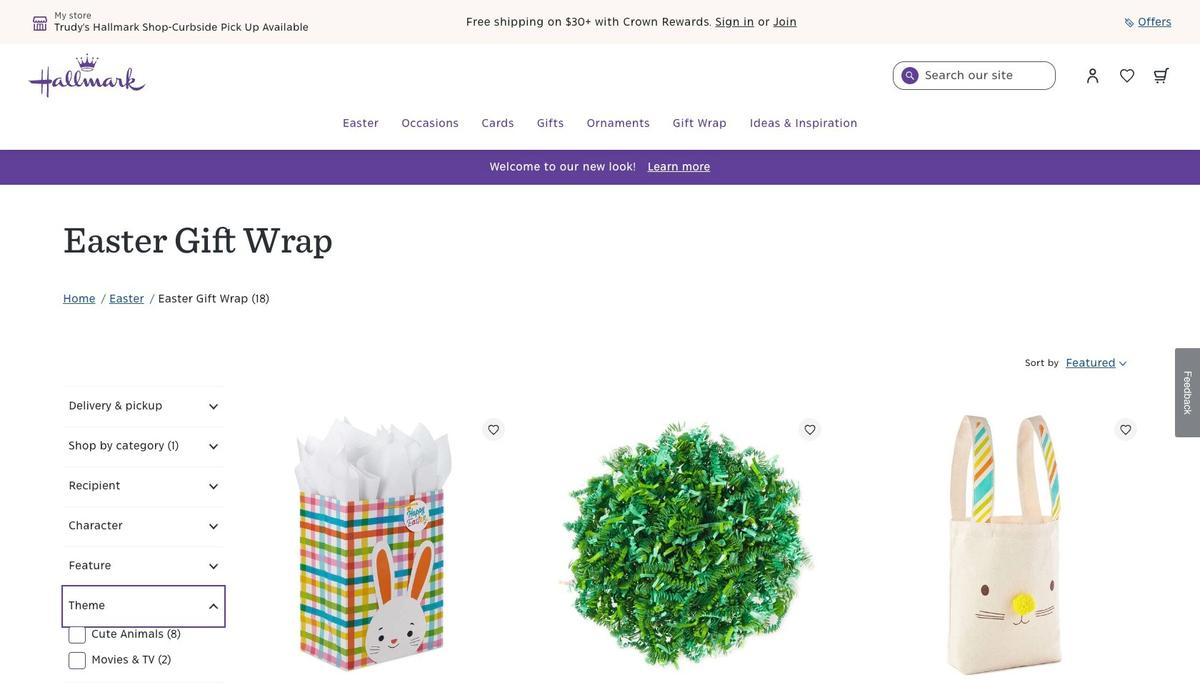 Task type: locate. For each thing, give the bounding box(es) containing it.
hallmark logo image
[[29, 54, 146, 98]]

green easter grass shredded paper, 1.5 oz. image
[[554, 413, 821, 680]]

sign in dropdown menu image
[[1084, 67, 1101, 84]]

Search search field
[[893, 61, 1056, 90]]

search image
[[906, 71, 914, 80]]

10.7" canvas fabric bunny face medium gift bag image
[[870, 413, 1137, 680]]

None search field
[[893, 61, 1056, 90]]



Task type: describe. For each thing, give the bounding box(es) containing it.
Cute Animals checkbox
[[69, 627, 218, 644]]

main menu. menu bar
[[29, 99, 1171, 150]]

theme element
[[63, 587, 224, 683]]

17" bunny on plaid extra-large easter gift bag with tissue paper image
[[238, 413, 505, 680]]

view your cart with 0 items. image
[[1154, 68, 1169, 84]]

Movies & TV checkbox
[[69, 653, 218, 670]]



Task type: vqa. For each thing, say whether or not it's contained in the screenshot.
the right a
no



